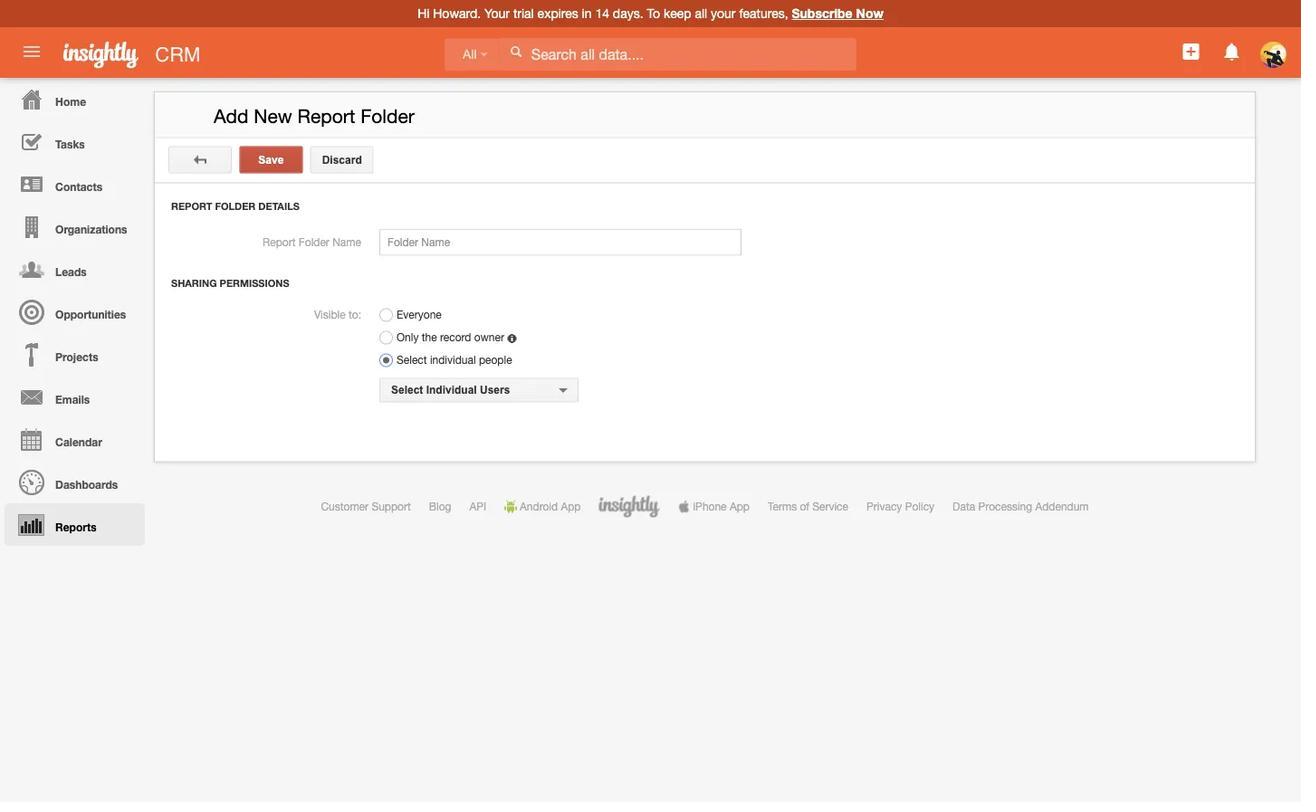 Task type: describe. For each thing, give the bounding box(es) containing it.
privacy policy
[[867, 500, 935, 513]]

owner
[[474, 331, 504, 344]]

processing
[[979, 500, 1033, 513]]

all link
[[445, 38, 500, 71]]

permissions
[[220, 278, 289, 289]]

tasks
[[55, 138, 85, 150]]

keep
[[664, 6, 692, 21]]

only
[[397, 331, 419, 344]]

to:
[[349, 308, 361, 321]]

subscribe now link
[[792, 6, 884, 21]]

sharing permissions
[[171, 278, 289, 289]]

android
[[520, 500, 558, 513]]

contacts link
[[5, 163, 145, 206]]

support
[[372, 500, 411, 513]]

reports
[[55, 521, 97, 534]]

add
[[214, 105, 249, 127]]

Search all data.... text field
[[500, 38, 857, 71]]

visible
[[314, 308, 346, 321]]

customer support
[[321, 500, 411, 513]]

hi howard. your trial expires in 14 days. to keep all your features, subscribe now
[[418, 6, 884, 21]]

terms of service
[[768, 500, 849, 513]]

home link
[[5, 78, 145, 120]]

policy
[[906, 500, 935, 513]]

your
[[485, 6, 510, 21]]

add new report folder
[[214, 105, 415, 127]]

tasks link
[[5, 120, 145, 163]]

howard.
[[433, 6, 481, 21]]

individual
[[426, 384, 477, 396]]

select individual users button
[[380, 378, 579, 403]]

select individual users
[[391, 384, 510, 396]]

crm
[[155, 43, 201, 66]]

individual
[[430, 354, 476, 366]]

opportunities link
[[5, 291, 145, 333]]

calendar
[[55, 436, 102, 448]]

privacy
[[867, 500, 902, 513]]

blog link
[[429, 500, 451, 513]]

navigation containing home
[[0, 78, 145, 546]]

leads link
[[5, 248, 145, 291]]

emails link
[[5, 376, 145, 418]]

report for report folder details
[[171, 201, 212, 212]]

new
[[254, 105, 292, 127]]

customer
[[321, 500, 369, 513]]

android app link
[[505, 500, 581, 513]]

privacy policy link
[[867, 500, 935, 513]]

sharing
[[171, 278, 217, 289]]

contacts
[[55, 180, 102, 193]]

projects link
[[5, 333, 145, 376]]

app for android app
[[561, 500, 581, 513]]

record
[[440, 331, 471, 344]]

of
[[800, 500, 810, 513]]

trial
[[514, 6, 534, 21]]

data processing addendum link
[[953, 500, 1089, 513]]

subscribe
[[792, 6, 853, 21]]

api
[[470, 500, 486, 513]]

features,
[[739, 6, 789, 21]]



Task type: locate. For each thing, give the bounding box(es) containing it.
this record will only be visible to its creator and administrators. image
[[507, 334, 517, 343]]

report folder name
[[263, 236, 361, 249]]

terms of service link
[[768, 500, 849, 513]]

emails
[[55, 393, 90, 406]]

save button
[[239, 146, 303, 173]]

app for iphone app
[[730, 500, 750, 513]]

0 horizontal spatial app
[[561, 500, 581, 513]]

organizations link
[[5, 206, 145, 248]]

dashboards link
[[5, 461, 145, 504]]

select for select individual users
[[391, 384, 423, 396]]

2 app from the left
[[730, 500, 750, 513]]

back image
[[194, 154, 207, 166]]

customer support link
[[321, 500, 411, 513]]

report folder details
[[171, 201, 300, 212]]

select
[[397, 354, 427, 366], [391, 384, 423, 396]]

2 horizontal spatial report
[[298, 105, 355, 127]]

details
[[258, 201, 300, 212]]

expires
[[538, 6, 579, 21]]

only the record owner
[[397, 331, 504, 344]]

reports link
[[5, 504, 145, 546]]

all
[[463, 47, 477, 62]]

1 horizontal spatial app
[[730, 500, 750, 513]]

white image
[[510, 45, 522, 58]]

2 vertical spatial folder
[[299, 236, 330, 249]]

0 vertical spatial select
[[397, 354, 427, 366]]

iphone app link
[[678, 500, 750, 513]]

1 horizontal spatial report
[[263, 236, 296, 249]]

blog
[[429, 500, 451, 513]]

navigation
[[0, 78, 145, 546]]

Only the record owner radio
[[380, 331, 393, 345]]

folder left details
[[215, 201, 256, 212]]

android app
[[520, 500, 581, 513]]

users
[[480, 384, 510, 396]]

opportunities
[[55, 308, 126, 321]]

0 vertical spatial folder
[[361, 105, 415, 127]]

app right the android
[[561, 500, 581, 513]]

Folder Name text field
[[380, 229, 742, 256]]

now
[[856, 6, 884, 21]]

folder for report folder name
[[299, 236, 330, 249]]

home
[[55, 95, 86, 108]]

projects
[[55, 351, 98, 363]]

folder up discard
[[361, 105, 415, 127]]

report down details
[[263, 236, 296, 249]]

iphone
[[693, 500, 727, 513]]

0 vertical spatial report
[[298, 105, 355, 127]]

app
[[561, 500, 581, 513], [730, 500, 750, 513]]

0 horizontal spatial report
[[171, 201, 212, 212]]

data processing addendum
[[953, 500, 1089, 513]]

to
[[647, 6, 660, 21]]

2 horizontal spatial folder
[[361, 105, 415, 127]]

app right the iphone
[[730, 500, 750, 513]]

select for select individual people
[[397, 354, 427, 366]]

report for report folder name
[[263, 236, 296, 249]]

2 vertical spatial report
[[263, 236, 296, 249]]

days.
[[613, 6, 644, 21]]

organizations
[[55, 223, 127, 236]]

leads
[[55, 265, 87, 278]]

addendum
[[1036, 500, 1089, 513]]

select individual people
[[397, 354, 512, 366]]

report down back image
[[171, 201, 212, 212]]

folder
[[361, 105, 415, 127], [215, 201, 256, 212], [299, 236, 330, 249]]

api link
[[470, 500, 486, 513]]

name
[[333, 236, 361, 249]]

people
[[479, 354, 512, 366]]

report
[[298, 105, 355, 127], [171, 201, 212, 212], [263, 236, 296, 249]]

notifications image
[[1222, 41, 1243, 63]]

iphone app
[[693, 500, 750, 513]]

1 vertical spatial report
[[171, 201, 212, 212]]

save
[[258, 154, 284, 166]]

1 vertical spatial folder
[[215, 201, 256, 212]]

all
[[695, 6, 708, 21]]

discard
[[322, 154, 362, 166]]

None radio
[[380, 308, 393, 322], [380, 354, 393, 367], [380, 308, 393, 322], [380, 354, 393, 367]]

calendar link
[[5, 418, 145, 461]]

everyone
[[397, 308, 442, 321]]

terms
[[768, 500, 797, 513]]

data
[[953, 500, 976, 513]]

folder left name
[[299, 236, 330, 249]]

select down the only in the top left of the page
[[397, 354, 427, 366]]

your
[[711, 6, 736, 21]]

dashboards
[[55, 478, 118, 491]]

service
[[813, 500, 849, 513]]

1 vertical spatial select
[[391, 384, 423, 396]]

14
[[595, 6, 610, 21]]

1 horizontal spatial folder
[[299, 236, 330, 249]]

in
[[582, 6, 592, 21]]

1 app from the left
[[561, 500, 581, 513]]

folder for report folder details
[[215, 201, 256, 212]]

select inside button
[[391, 384, 423, 396]]

visible to:
[[314, 308, 361, 321]]

hi
[[418, 6, 430, 21]]

discard button
[[310, 146, 374, 173]]

report up discard
[[298, 105, 355, 127]]

0 horizontal spatial folder
[[215, 201, 256, 212]]

the
[[422, 331, 437, 344]]

select left 'individual'
[[391, 384, 423, 396]]



Task type: vqa. For each thing, say whether or not it's contained in the screenshot.
"folder" to the top
yes



